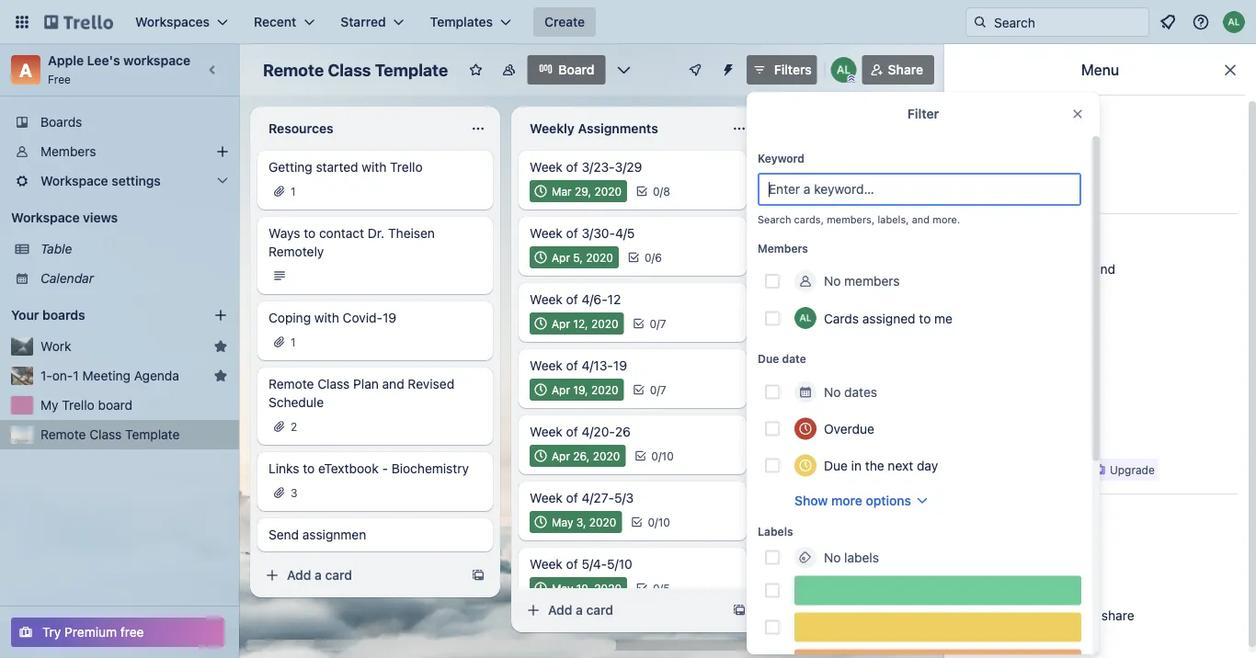 Task type: locate. For each thing, give the bounding box(es) containing it.
members down boards on the left top of the page
[[40, 144, 96, 159]]

card down 'may 10, 2020' at the bottom left
[[587, 603, 614, 618]]

5 of from the top
[[567, 425, 579, 440]]

/ down week of 3/30-4/5 link
[[652, 251, 655, 264]]

1 horizontal spatial create from template… image
[[732, 604, 747, 618]]

2020 for final lab report - hexokinase track
[[856, 336, 884, 349]]

search cards, members, labels, and more.
[[758, 214, 961, 226]]

week up mar
[[530, 160, 563, 175]]

3 of from the top
[[567, 292, 579, 307]]

remote inside 'remote class plan and revised schedule'
[[269, 377, 314, 392]]

may for week of 5/4-5/10
[[552, 582, 574, 595]]

starred button
[[330, 7, 416, 37]]

add a card button up overdue
[[780, 370, 986, 399]]

cards,
[[795, 214, 824, 226]]

apr inside checkbox
[[813, 185, 832, 198]]

0 for 3/29
[[653, 185, 660, 198]]

1 vertical spatial add a card
[[287, 568, 352, 583]]

1 starred icon image from the top
[[213, 340, 228, 354]]

2020 up 'members'
[[856, 251, 884, 264]]

0 vertical spatial starred icon image
[[213, 340, 228, 354]]

1 vertical spatial template
[[125, 427, 180, 443]]

export,
[[1031, 609, 1073, 624]]

apple lee (applelee29) image
[[795, 307, 817, 329]]

email-to-board
[[993, 576, 1086, 591]]

lab
[[823, 226, 845, 241], [823, 292, 845, 307]]

0 horizontal spatial add
[[287, 568, 311, 583]]

a down may 10, 2020 option
[[576, 603, 583, 618]]

1 vertical spatial may 14, 2020
[[813, 336, 884, 349]]

0 left 8
[[653, 185, 660, 198]]

more
[[832, 493, 863, 508]]

of for 5/4-
[[567, 557, 579, 572]]

date
[[783, 353, 807, 366]]

2 final from the top
[[791, 292, 819, 307]]

0 vertical spatial and
[[913, 214, 930, 226]]

board inside my trello board link
[[98, 398, 133, 413]]

2020 down cards assigned to me
[[856, 336, 884, 349]]

1 horizontal spatial 3
[[949, 185, 956, 198]]

week for week of 4/13-19
[[530, 358, 563, 374]]

1 vertical spatial 0 / 7
[[650, 384, 667, 397]]

no for no members
[[824, 274, 841, 289]]

7 down week of 4/13-19 link
[[661, 384, 667, 397]]

2020 right "5,"
[[586, 251, 614, 264]]

4
[[951, 336, 958, 349]]

0 down "week of 4/6-12" link
[[650, 317, 657, 330]]

template down my trello board link
[[125, 427, 180, 443]]

apr left 12,
[[552, 317, 570, 330]]

3 sm image from the top
[[967, 574, 986, 593]]

2020 right 12,
[[592, 317, 619, 330]]

apple lee (applelee29) image right filters
[[832, 57, 857, 83]]

1 vertical spatial remote class template
[[40, 427, 180, 443]]

0 for 12
[[650, 317, 657, 330]]

1 no from the top
[[824, 274, 841, 289]]

4 week from the top
[[530, 358, 563, 374]]

May 3, 2020 checkbox
[[530, 512, 622, 534]]

a link
[[11, 55, 40, 85]]

0 vertical spatial class
[[328, 60, 371, 80]]

7 down "week of 4/6-12" link
[[660, 317, 667, 330]]

of up mar 29, 2020 option
[[567, 160, 579, 175]]

0 vertical spatial 0 / 10
[[652, 450, 674, 463]]

19 for covid-
[[383, 311, 397, 326]]

add a card button
[[780, 370, 986, 399], [258, 561, 464, 591], [519, 596, 725, 626]]

2020 for week of 3/30-4/5
[[586, 251, 614, 264]]

create from template… image for links to etextbook - biochemistry
[[471, 569, 486, 583]]

may down cards,
[[813, 251, 835, 264]]

14, for final lab report - hexokinase track
[[838, 336, 853, 349]]

board down 'export,'
[[1033, 642, 1068, 657]]

add a card for week of 4/20-26
[[548, 603, 614, 618]]

1 vertical spatial and
[[382, 377, 405, 392]]

0 / 10 down the week of 4/27-5/3 link in the bottom of the page
[[648, 516, 671, 529]]

getting started with trello link
[[269, 158, 482, 177]]

color: yellow, title: none element
[[795, 613, 1082, 643]]

1 14, from the top
[[838, 251, 853, 264]]

cards assigned to me
[[824, 311, 953, 326]]

2 sm image from the top
[[967, 227, 986, 246]]

1 vertical spatial lab
[[823, 292, 845, 307]]

0 vertical spatial trello
[[390, 160, 423, 175]]

week of 3/23-3/29
[[530, 160, 643, 175]]

1 final from the top
[[791, 226, 819, 241]]

final lab report - hexokinase track
[[791, 292, 969, 326]]

apr left "5,"
[[552, 251, 570, 264]]

3 week from the top
[[530, 292, 563, 307]]

1 7 from the top
[[660, 317, 667, 330]]

board link
[[528, 55, 606, 85]]

members
[[40, 144, 96, 159], [758, 242, 809, 255]]

may inside checkbox
[[813, 251, 835, 264]]

lab inside final lab report - catalase track 'link'
[[823, 226, 845, 241]]

2 lab from the top
[[823, 292, 845, 307]]

1 down "getting" at the left top of the page
[[291, 185, 296, 198]]

Apr 23, 2020 checkbox
[[791, 180, 887, 202]]

0 vertical spatial 10
[[662, 450, 674, 463]]

views
[[83, 210, 118, 225]]

of up apr 19, 2020 option
[[567, 358, 579, 374]]

6 of from the top
[[567, 491, 579, 506]]

1 vertical spatial 0 / 10
[[648, 516, 671, 529]]

0 horizontal spatial track
[[791, 311, 824, 326]]

apr 26, 2020
[[552, 450, 621, 463]]

- inside 'link'
[[891, 226, 897, 241]]

3 down links on the left of the page
[[291, 487, 298, 500]]

19 up apr 19, 2020
[[614, 358, 628, 374]]

to inside links to etextbook - biochemistry link
[[303, 461, 315, 477]]

1 sm image from the top
[[967, 149, 986, 167]]

2 sm image from the top
[[967, 607, 986, 626]]

card up overdue
[[848, 377, 875, 392]]

1 week from the top
[[530, 160, 563, 175]]

1 sm image from the top
[[967, 182, 986, 201]]

next
[[888, 458, 914, 473]]

7 for 12
[[660, 317, 667, 330]]

- right etextbook
[[382, 461, 388, 477]]

no members
[[824, 274, 900, 289]]

2 vertical spatial no
[[824, 550, 841, 565]]

to left me in the right top of the page
[[920, 311, 932, 326]]

track right catalase
[[956, 226, 989, 241]]

2020 inside "option"
[[590, 516, 617, 529]]

due left in
[[824, 458, 848, 473]]

apple
[[48, 53, 84, 68]]

create from template… image
[[471, 569, 486, 583], [732, 604, 747, 618]]

0 horizontal spatial template
[[125, 427, 180, 443]]

- inside final lab report - hexokinase track
[[891, 292, 897, 307]]

0 vertical spatial workspace
[[40, 173, 108, 189]]

may inside "option"
[[552, 516, 574, 529]]

sm image
[[967, 182, 986, 201], [967, 227, 986, 246], [967, 574, 986, 593]]

me
[[935, 311, 953, 326]]

keyword
[[758, 152, 805, 165]]

Apr 12, 2020 checkbox
[[530, 313, 624, 335]]

class inside 'remote class plan and revised schedule'
[[318, 377, 350, 392]]

10 down the week of 4/27-5/3 link in the bottom of the page
[[659, 516, 671, 529]]

0 horizontal spatial a
[[315, 568, 322, 583]]

1 vertical spatial workspace
[[11, 210, 80, 225]]

0 vertical spatial 19
[[383, 311, 397, 326]]

1 vertical spatial class
[[318, 377, 350, 392]]

0 horizontal spatial due
[[758, 353, 780, 366]]

workspace up workspace views
[[40, 173, 108, 189]]

1 right 1-
[[73, 369, 79, 384]]

1 report from the top
[[848, 226, 888, 241]]

1 vertical spatial 7
[[661, 384, 667, 397]]

0 vertical spatial no
[[824, 274, 841, 289]]

0 vertical spatial 1
[[291, 185, 296, 198]]

1 0 / 7 from the top
[[650, 317, 667, 330]]

try
[[42, 625, 61, 640]]

2 0 / 7 from the top
[[650, 384, 667, 397]]

14, inside option
[[838, 336, 853, 349]]

final inside final lab report - catalase track 'link'
[[791, 226, 819, 241]]

Board name text field
[[254, 55, 458, 85]]

add a card button down 'may 10, 2020' at the bottom left
[[519, 596, 725, 626]]

0 vertical spatial template
[[375, 60, 448, 80]]

board inside about this board 'button'
[[1061, 117, 1095, 133]]

may
[[813, 251, 835, 264], [813, 336, 835, 349], [552, 516, 574, 529], [552, 582, 574, 595]]

2 starred icon image from the top
[[213, 369, 228, 384]]

may 14, 2020
[[813, 251, 884, 264], [813, 336, 884, 349]]

final inside final lab report - hexokinase track
[[791, 292, 819, 307]]

week of 5/4-5/10
[[530, 557, 633, 572]]

1 horizontal spatial with
[[362, 160, 387, 175]]

due left date
[[758, 353, 780, 366]]

2 vertical spatial class
[[89, 427, 122, 443]]

add a card down may 10, 2020 option
[[548, 603, 614, 618]]

0 vertical spatial 7
[[660, 317, 667, 330]]

send
[[269, 528, 299, 543]]

apple lee's workspace free
[[48, 53, 191, 86]]

table
[[40, 242, 72, 257]]

1 vertical spatial track
[[791, 311, 824, 326]]

1 vertical spatial add
[[287, 568, 311, 583]]

of left 5/4-
[[567, 557, 579, 572]]

try premium free button
[[11, 618, 225, 648]]

may left "3,"
[[552, 516, 574, 529]]

sm image left print, at right
[[967, 607, 986, 626]]

members
[[845, 274, 900, 289]]

final lab report - hexokinase track link
[[791, 291, 1005, 328]]

a
[[19, 59, 32, 81]]

0 vertical spatial sm image
[[967, 149, 986, 167]]

final lab report - catalase track link
[[791, 225, 1005, 243]]

0 vertical spatial add a card button
[[780, 370, 986, 399]]

and left 'more.'
[[913, 214, 930, 226]]

report inside 'link'
[[848, 226, 888, 241]]

to inside ways to contact dr. theisen remotely
[[304, 226, 316, 241]]

and left 'share'
[[1077, 609, 1099, 624]]

1 vertical spatial 10
[[659, 516, 671, 529]]

apple lee (applelee29) image
[[1224, 11, 1246, 33], [832, 57, 857, 83]]

sm image
[[967, 149, 986, 167], [967, 607, 986, 626], [967, 640, 986, 659]]

sm image for settings
[[967, 227, 986, 246]]

1 horizontal spatial a
[[576, 603, 583, 618]]

1 vertical spatial 14,
[[838, 336, 853, 349]]

0 horizontal spatial 3
[[291, 487, 298, 500]]

show
[[795, 493, 828, 508]]

0 notifications image
[[1158, 11, 1180, 33]]

7 week from the top
[[530, 557, 563, 572]]

- up assigned
[[891, 292, 897, 307]]

2020 right 26,
[[593, 450, 621, 463]]

4/13-
[[582, 358, 614, 374]]

items
[[1052, 184, 1084, 199]]

0 vertical spatial sm image
[[967, 182, 986, 201]]

board inside email-to-board link
[[1052, 576, 1086, 591]]

1 horizontal spatial add a card
[[548, 603, 614, 618]]

week of 4/20-26
[[530, 425, 631, 440]]

a left dates
[[837, 377, 845, 392]]

1 for getting
[[291, 185, 296, 198]]

board down 1-on-1 meeting agenda
[[98, 398, 133, 413]]

mar
[[552, 185, 572, 198]]

archived items link
[[956, 177, 1239, 206]]

search
[[758, 214, 792, 226]]

0 horizontal spatial 19
[[383, 311, 397, 326]]

week up apr 5, 2020 option
[[530, 226, 563, 241]]

4/20-
[[582, 425, 615, 440]]

Apr 26, 2020 checkbox
[[530, 445, 626, 467]]

week up may 3, 2020 "option"
[[530, 491, 563, 506]]

0 for 5/3
[[648, 516, 655, 529]]

no left dates
[[824, 385, 841, 400]]

3/30-
[[582, 226, 616, 241]]

may 14, 2020 up no members
[[813, 251, 884, 264]]

workspace for workspace settings
[[40, 173, 108, 189]]

starred icon image
[[213, 340, 228, 354], [213, 369, 228, 384]]

1 vertical spatial final
[[791, 292, 819, 307]]

0 vertical spatial create from template… image
[[471, 569, 486, 583]]

2 report from the top
[[848, 292, 888, 307]]

3 sm image from the top
[[967, 640, 986, 659]]

2020 for week of 4/27-5/3
[[590, 516, 617, 529]]

2 week from the top
[[530, 226, 563, 241]]

week up apr 26, 2020 option
[[530, 425, 563, 440]]

sm image left settings
[[967, 227, 986, 246]]

0 vertical spatial a
[[837, 377, 845, 392]]

email-
[[996, 576, 1034, 591]]

may left 10,
[[552, 582, 574, 595]]

2 vertical spatial card
[[587, 603, 614, 618]]

day
[[917, 458, 939, 473]]

19 down ways to contact dr. theisen remotely link
[[383, 311, 397, 326]]

0 down week of 4/20-26 link
[[652, 450, 659, 463]]

0 down the week of 4/27-5/3 link in the bottom of the page
[[648, 516, 655, 529]]

upgrade
[[1111, 464, 1156, 477]]

0 vertical spatial report
[[848, 226, 888, 241]]

0 horizontal spatial card
[[325, 568, 352, 583]]

card down assignmen
[[325, 568, 352, 583]]

1 lab from the top
[[823, 226, 845, 241]]

report inside final lab report - hexokinase track
[[848, 292, 888, 307]]

print, export, and share
[[993, 609, 1135, 624]]

track inside final lab report - hexokinase track
[[791, 311, 824, 326]]

trello right my at left
[[62, 398, 95, 413]]

2020 right "3,"
[[590, 516, 617, 529]]

/ down week of 5/4-5/10 link
[[660, 582, 664, 595]]

sm image inside email-to-board link
[[967, 574, 986, 593]]

0 vertical spatial with
[[362, 160, 387, 175]]

0 left 5
[[653, 582, 660, 595]]

track inside 'link'
[[956, 226, 989, 241]]

send assignmen
[[269, 528, 366, 543]]

track left the cards
[[791, 311, 824, 326]]

calendar
[[40, 271, 94, 286]]

final down may 14, 2020 checkbox
[[791, 292, 819, 307]]

templates button
[[419, 7, 523, 37]]

class down starred
[[328, 60, 371, 80]]

add down may 10, 2020 option
[[548, 603, 573, 618]]

may 14, 2020 for hexokinase
[[813, 336, 884, 349]]

mar 29, 2020
[[552, 185, 622, 198]]

14, down the cards
[[838, 336, 853, 349]]

0 horizontal spatial add a card button
[[258, 561, 464, 591]]

3,
[[577, 516, 587, 529]]

to right links on the left of the page
[[303, 461, 315, 477]]

workspace up table
[[11, 210, 80, 225]]

0 vertical spatial 0 / 7
[[650, 317, 667, 330]]

2 vertical spatial to
[[303, 461, 315, 477]]

template down "starred" popup button
[[375, 60, 448, 80]]

add for week of 4/20-26
[[548, 603, 573, 618]]

Mar 29, 2020 checkbox
[[530, 180, 628, 202]]

workspace settings
[[40, 173, 161, 189]]

add a card down "send assignmen"
[[287, 568, 352, 583]]

final lab report - catalase track
[[791, 226, 989, 241]]

2 of from the top
[[567, 226, 579, 241]]

sm image inside archived items link
[[967, 182, 986, 201]]

apple lee (applelee29) image right open information menu icon
[[1224, 11, 1246, 33]]

workspace inside dropdown button
[[40, 173, 108, 189]]

1 vertical spatial no
[[824, 385, 841, 400]]

apple lee's workspace link
[[48, 53, 191, 68]]

7 for 19
[[661, 384, 667, 397]]

sm image inside "close board" link
[[967, 640, 986, 659]]

final for final lab report - hexokinase track
[[791, 292, 819, 307]]

1 of from the top
[[567, 160, 579, 175]]

6 week from the top
[[530, 491, 563, 506]]

2 horizontal spatial card
[[848, 377, 875, 392]]

with left covid-
[[315, 311, 339, 326]]

Weekly Assignments text field
[[519, 114, 721, 144]]

/ down week of 4/20-26 link
[[659, 450, 662, 463]]

1 horizontal spatial track
[[956, 226, 989, 241]]

getting started with trello
[[269, 160, 423, 175]]

settings
[[112, 173, 161, 189]]

apr 19, 2020
[[552, 384, 619, 397]]

1 vertical spatial sm image
[[967, 607, 986, 626]]

14, inside checkbox
[[838, 251, 853, 264]]

print,
[[996, 609, 1028, 624]]

0 vertical spatial 3
[[949, 185, 956, 198]]

apr 12, 2020
[[552, 317, 619, 330]]

1 vertical spatial members
[[758, 242, 809, 255]]

0 vertical spatial members
[[40, 144, 96, 159]]

card
[[848, 377, 875, 392], [325, 568, 352, 583], [587, 603, 614, 618]]

apr left "19," on the bottom of the page
[[552, 384, 570, 397]]

more.
[[933, 214, 961, 226]]

0 vertical spatial due
[[758, 353, 780, 366]]

0 vertical spatial apple lee (applelee29) image
[[1224, 11, 1246, 33]]

4 of from the top
[[567, 358, 579, 374]]

due
[[758, 353, 780, 366], [824, 458, 848, 473]]

1 vertical spatial 1
[[291, 336, 296, 349]]

no down may 14, 2020 checkbox
[[824, 274, 841, 289]]

1 vertical spatial create from template… image
[[732, 604, 747, 618]]

a for week of 4/20-26
[[576, 603, 583, 618]]

sm image inside settings link
[[967, 227, 986, 246]]

class for remote class template link
[[89, 427, 122, 443]]

1 vertical spatial card
[[325, 568, 352, 583]]

2020 inside checkbox
[[856, 251, 884, 264]]

2020 for week of 4/13-19
[[592, 384, 619, 397]]

sm image left the close
[[967, 640, 986, 659]]

0 horizontal spatial members
[[40, 144, 96, 159]]

remote up schedule
[[269, 377, 314, 392]]

sm image inside the activity link
[[967, 149, 986, 167]]

on-
[[52, 369, 73, 384]]

2020 right 29,
[[595, 185, 622, 198]]

apr for 4/20-
[[552, 450, 570, 463]]

class down the my trello board
[[89, 427, 122, 443]]

automation image
[[714, 55, 740, 81]]

1 vertical spatial apple lee (applelee29) image
[[832, 57, 857, 83]]

/ for week of 4/13-19
[[657, 384, 661, 397]]

board up "print, export, and share"
[[1052, 576, 1086, 591]]

to
[[304, 226, 316, 241], [920, 311, 932, 326], [303, 461, 315, 477]]

0
[[653, 185, 660, 198], [939, 185, 946, 198], [645, 251, 652, 264], [650, 317, 657, 330], [941, 336, 948, 349], [650, 384, 657, 397], [652, 450, 659, 463], [648, 516, 655, 529], [653, 582, 660, 595]]

/ for week of 4/6-12
[[657, 317, 660, 330]]

settings
[[993, 229, 1045, 244]]

customize views image
[[615, 61, 634, 79]]

1
[[291, 185, 296, 198], [291, 336, 296, 349], [73, 369, 79, 384]]

0 / 7
[[650, 317, 667, 330], [650, 384, 667, 397]]

2 horizontal spatial add a card
[[810, 377, 875, 392]]

0 vertical spatial remote class template
[[263, 60, 448, 80]]

2 vertical spatial remote
[[40, 427, 86, 443]]

2 vertical spatial a
[[576, 603, 583, 618]]

sm image for close board
[[967, 640, 986, 659]]

open information menu image
[[1193, 13, 1211, 31]]

1 vertical spatial report
[[848, 292, 888, 307]]

remote class plan and revised schedule
[[269, 377, 455, 410]]

lab inside final lab report - hexokinase track
[[823, 292, 845, 307]]

class inside board name text field
[[328, 60, 371, 80]]

14, up no members
[[838, 251, 853, 264]]

0 vertical spatial 14,
[[838, 251, 853, 264]]

boards
[[42, 308, 85, 323]]

0 horizontal spatial and
[[382, 377, 405, 392]]

week for week of 4/20-26
[[530, 425, 563, 440]]

no for no labels
[[824, 550, 841, 565]]

2020 for week of 4/6-12
[[592, 317, 619, 330]]

0 horizontal spatial create from template… image
[[471, 569, 486, 583]]

sm image right 0 / 3
[[967, 182, 986, 201]]

/ down "week of 4/6-12" link
[[657, 317, 660, 330]]

sm image for archived items
[[967, 182, 986, 201]]

1 horizontal spatial add a card button
[[519, 596, 725, 626]]

2 may 14, 2020 from the top
[[813, 336, 884, 349]]

week up apr 19, 2020 option
[[530, 358, 563, 374]]

add down "send"
[[287, 568, 311, 583]]

3 no from the top
[[824, 550, 841, 565]]

week for week of 4/27-5/3
[[530, 491, 563, 506]]

2020 inside checkbox
[[855, 185, 882, 198]]

1 horizontal spatial remote class template
[[263, 60, 448, 80]]

5/4-
[[582, 557, 607, 572]]

week
[[530, 160, 563, 175], [530, 226, 563, 241], [530, 292, 563, 307], [530, 358, 563, 374], [530, 425, 563, 440], [530, 491, 563, 506], [530, 557, 563, 572]]

of up may 3, 2020 "option"
[[567, 491, 579, 506]]

boards
[[40, 115, 82, 130]]

2 14, from the top
[[838, 336, 853, 349]]

0 horizontal spatial add a card
[[287, 568, 352, 583]]

1 horizontal spatial template
[[375, 60, 448, 80]]

1 vertical spatial 3
[[291, 487, 298, 500]]

sm image for email-to-board
[[967, 574, 986, 593]]

/ down week of 3/23-3/29 link
[[660, 185, 664, 198]]

of left 4/6-
[[567, 292, 579, 307]]

0 vertical spatial track
[[956, 226, 989, 241]]

0 horizontal spatial trello
[[62, 398, 95, 413]]

2 7 from the top
[[661, 384, 667, 397]]

0 for 26
[[652, 450, 659, 463]]

work
[[40, 339, 71, 354]]

1 may 14, 2020 from the top
[[813, 251, 884, 264]]

2020 right "19," on the bottom of the page
[[592, 384, 619, 397]]

may 14, 2020 inside checkbox
[[813, 251, 884, 264]]

no for no dates
[[824, 385, 841, 400]]

/ down the week of 4/27-5/3 link in the bottom of the page
[[655, 516, 659, 529]]

sm image for activity
[[967, 149, 986, 167]]

week of 4/6-12 link
[[530, 291, 736, 309]]

1 horizontal spatial 19
[[614, 358, 628, 374]]

5 week from the top
[[530, 425, 563, 440]]

apr left the 23,
[[813, 185, 832, 198]]

to for links to etextbook - biochemistry
[[303, 461, 315, 477]]

sm image left email- on the right of the page
[[967, 574, 986, 593]]

add left dates
[[810, 377, 834, 392]]

1 horizontal spatial apple lee (applelee29) image
[[1224, 11, 1246, 33]]

2 no from the top
[[824, 385, 841, 400]]

1 vertical spatial add a card button
[[258, 561, 464, 591]]

sm image inside the "print, export, and share" link
[[967, 607, 986, 626]]

may 14, 2020 down the cards
[[813, 336, 884, 349]]

1 horizontal spatial and
[[913, 214, 930, 226]]

0 / 7 down week of 4/13-19 link
[[650, 384, 667, 397]]

7 of from the top
[[567, 557, 579, 572]]

card for links to etextbook - biochemistry
[[325, 568, 352, 583]]

may 14, 2020 inside option
[[813, 336, 884, 349]]

add a card button down send assignmen link
[[258, 561, 464, 591]]

2 vertical spatial add a card
[[548, 603, 614, 618]]

1 horizontal spatial add
[[548, 603, 573, 618]]

class for remote class plan and revised schedule link
[[318, 377, 350, 392]]

coping
[[269, 311, 311, 326]]

the
[[866, 458, 885, 473]]

board inside "close board" link
[[1033, 642, 1068, 657]]

/
[[660, 185, 664, 198], [946, 185, 949, 198], [652, 251, 655, 264], [657, 317, 660, 330], [948, 336, 951, 349], [657, 384, 661, 397], [659, 450, 662, 463], [655, 516, 659, 529], [660, 582, 664, 595]]

1 vertical spatial sm image
[[967, 227, 986, 246]]

0 vertical spatial to
[[304, 226, 316, 241]]

coping with covid-19
[[269, 311, 397, 326]]

0 vertical spatial remote
[[263, 60, 324, 80]]

- left catalase
[[891, 226, 897, 241]]

2 vertical spatial add a card button
[[519, 596, 725, 626]]

1 vertical spatial a
[[315, 568, 322, 583]]

0 vertical spatial card
[[848, 377, 875, 392]]

- for hexokinase
[[891, 292, 897, 307]]



Task type: describe. For each thing, give the bounding box(es) containing it.
filters
[[775, 62, 812, 77]]

5
[[664, 582, 670, 595]]

0 left 4
[[941, 336, 948, 349]]

Apr 5, 2020 checkbox
[[530, 247, 619, 269]]

1 vertical spatial trello
[[62, 398, 95, 413]]

track for final lab report - catalase track
[[956, 226, 989, 241]]

add a card button for week of 4/20-26
[[519, 596, 725, 626]]

2 horizontal spatial and
[[1077, 609, 1099, 624]]

apr for both
[[813, 185, 832, 198]]

5/3
[[615, 491, 634, 506]]

members inside members link
[[40, 144, 96, 159]]

May 14, 2020 checkbox
[[791, 331, 889, 353]]

close popover image
[[1071, 107, 1086, 121]]

/ for week of 4/20-26
[[659, 450, 662, 463]]

my trello board link
[[40, 397, 228, 415]]

week of 3/23-3/29 link
[[530, 158, 736, 177]]

apr for 3/30-
[[552, 251, 570, 264]]

0 / 10 for 26
[[652, 450, 674, 463]]

/ for week of 4/27-5/3
[[655, 516, 659, 529]]

8
[[664, 185, 671, 198]]

week for week of 4/6-12
[[530, 292, 563, 307]]

due for due date
[[758, 353, 780, 366]]

report for hexokinase
[[848, 292, 888, 307]]

no labels
[[824, 550, 880, 565]]

free
[[120, 625, 144, 640]]

close board
[[993, 642, 1068, 657]]

weekly assignments
[[530, 121, 659, 136]]

10 for 5/3
[[659, 516, 671, 529]]

2020 for week of 4/20-26
[[593, 450, 621, 463]]

change background
[[993, 262, 1116, 277]]

create from template… image for week of 4/20-26
[[732, 604, 747, 618]]

May 14, 2020 checkbox
[[791, 247, 889, 269]]

template inside board name text field
[[375, 60, 448, 80]]

- for biochemistry
[[382, 461, 388, 477]]

12,
[[574, 317, 589, 330]]

revised
[[408, 377, 455, 392]]

ways to contact dr. theisen remotely link
[[269, 225, 482, 261]]

work button
[[40, 338, 206, 356]]

lab for final lab report - catalase track
[[823, 226, 845, 241]]

2020 for poster - both tracks
[[855, 185, 882, 198]]

week of 4/13-19
[[530, 358, 628, 374]]

show more options
[[795, 493, 912, 508]]

/ down me in the right top of the page
[[948, 336, 951, 349]]

2 horizontal spatial add a card button
[[780, 370, 986, 399]]

Search field
[[988, 8, 1149, 36]]

remote for remote class plan and revised schedule link
[[269, 377, 314, 392]]

week for week of 5/4-5/10
[[530, 557, 563, 572]]

0 for 19
[[650, 384, 657, 397]]

- for catalase
[[891, 226, 897, 241]]

/ for week of 3/30-4/5
[[652, 251, 655, 264]]

sm image for print, export, and share
[[967, 607, 986, 626]]

0 / 4
[[941, 336, 958, 349]]

1 vertical spatial with
[[315, 311, 339, 326]]

my trello board
[[40, 398, 133, 413]]

2 horizontal spatial add
[[810, 377, 834, 392]]

14, for final lab report - catalase track
[[838, 251, 853, 264]]

links
[[269, 461, 300, 477]]

star or unstar board image
[[469, 63, 483, 77]]

19 for 4/13-
[[614, 358, 628, 374]]

this member is an admin of this board. image
[[848, 75, 856, 83]]

search image
[[974, 15, 988, 29]]

0 up 'more.'
[[939, 185, 946, 198]]

0 / 7 for 12
[[650, 317, 667, 330]]

due for due in the next day
[[824, 458, 848, 473]]

lee's
[[87, 53, 120, 68]]

of for 4/13-
[[567, 358, 579, 374]]

card for week of 4/20-26
[[587, 603, 614, 618]]

of for 4/27-
[[567, 491, 579, 506]]

power ups image
[[688, 63, 703, 77]]

boards link
[[0, 108, 239, 137]]

6
[[655, 251, 662, 264]]

send assignmen link
[[269, 526, 482, 545]]

activity link
[[956, 144, 1239, 173]]

week of 4/13-19 link
[[530, 357, 736, 375]]

1-on-1 meeting agenda button
[[40, 367, 206, 386]]

a for links to etextbook - biochemistry
[[315, 568, 322, 583]]

add for links to etextbook - biochemistry
[[287, 568, 311, 583]]

remote class template inside board name text field
[[263, 60, 448, 80]]

remote inside board name text field
[[263, 60, 324, 80]]

poster
[[791, 160, 830, 175]]

to-
[[1034, 576, 1052, 591]]

try premium free
[[42, 625, 144, 640]]

2020 for week of 5/4-5/10
[[595, 582, 622, 595]]

print, export, and share link
[[956, 602, 1239, 631]]

of for 3/23-
[[567, 160, 579, 175]]

settings link
[[956, 222, 1239, 251]]

2020 for final lab report - catalase track
[[856, 251, 884, 264]]

may 14, 2020 for catalase
[[813, 251, 884, 264]]

your boards with 4 items element
[[11, 305, 186, 327]]

1 for coping
[[291, 336, 296, 349]]

back to home image
[[44, 7, 113, 37]]

0 for 4/5
[[645, 251, 652, 264]]

may for week of 4/27-5/3
[[552, 516, 574, 529]]

agenda
[[134, 369, 179, 384]]

primary element
[[0, 0, 1257, 44]]

3/23-
[[582, 160, 615, 175]]

of for 4/20-
[[567, 425, 579, 440]]

week of 5/4-5/10 link
[[530, 556, 736, 574]]

/ up 'more.'
[[946, 185, 949, 198]]

ways
[[269, 226, 300, 241]]

board for email-to-board
[[1052, 576, 1086, 591]]

change
[[996, 262, 1042, 277]]

filters button
[[747, 55, 818, 85]]

2020 for week of 3/23-3/29
[[595, 185, 622, 198]]

may 10, 2020
[[552, 582, 622, 595]]

/ for week of 3/23-3/29
[[660, 185, 664, 198]]

color: green, title: none element
[[795, 576, 1082, 606]]

Apr 19, 2020 checkbox
[[530, 379, 624, 401]]

about
[[996, 117, 1032, 133]]

apr for 4/6-
[[552, 317, 570, 330]]

week for week of 3/23-3/29
[[530, 160, 563, 175]]

coping with covid-19 link
[[269, 309, 482, 328]]

add a card button for links to etextbook - biochemistry
[[258, 561, 464, 591]]

26,
[[574, 450, 590, 463]]

change background link
[[956, 255, 1239, 284]]

0 horizontal spatial remote class template
[[40, 427, 180, 443]]

archived items
[[993, 184, 1084, 199]]

0 / 7 for 19
[[650, 384, 667, 397]]

apr for 4/13-
[[552, 384, 570, 397]]

may 3, 2020
[[552, 516, 617, 529]]

workspaces button
[[124, 7, 239, 37]]

week of 4/27-5/3
[[530, 491, 634, 506]]

starred icon image for work
[[213, 340, 228, 354]]

both
[[843, 160, 870, 175]]

this
[[1036, 117, 1057, 133]]

workspace views
[[11, 210, 118, 225]]

premium
[[65, 625, 117, 640]]

may for final lab report - hexokinase track
[[813, 336, 835, 349]]

to for ways to contact dr. theisen remotely
[[304, 226, 316, 241]]

activity
[[993, 150, 1041, 166]]

add a card for links to etextbook - biochemistry
[[287, 568, 352, 583]]

board for about this board
[[1061, 117, 1095, 133]]

contact
[[319, 226, 364, 241]]

theisen
[[388, 226, 435, 241]]

recent
[[254, 14, 297, 29]]

5,
[[574, 251, 583, 264]]

- left both
[[833, 160, 839, 175]]

May 10, 2020 checkbox
[[530, 578, 628, 600]]

plan
[[353, 377, 379, 392]]

members,
[[827, 214, 875, 226]]

about this board
[[996, 117, 1095, 133]]

week of 4/20-26 link
[[530, 423, 736, 442]]

workspace navigation collapse icon image
[[201, 57, 226, 83]]

remote class template link
[[40, 426, 228, 444]]

week for week of 3/30-4/5
[[530, 226, 563, 241]]

due in the next day
[[824, 458, 939, 473]]

10 for 26
[[662, 450, 674, 463]]

report for catalase
[[848, 226, 888, 241]]

remote for remote class template link
[[40, 427, 86, 443]]

week of 3/30-4/5 link
[[530, 225, 736, 243]]

Enter a keyword… text field
[[758, 173, 1082, 206]]

of for 4/6-
[[567, 292, 579, 307]]

workspace visible image
[[502, 63, 516, 77]]

board for my trello board
[[98, 398, 133, 413]]

1 horizontal spatial trello
[[390, 160, 423, 175]]

0 / 6
[[645, 251, 662, 264]]

Resources text field
[[258, 114, 460, 144]]

0 / 10 for 5/3
[[648, 516, 671, 529]]

1 vertical spatial to
[[920, 311, 932, 326]]

ways to contact dr. theisen remotely
[[269, 226, 435, 259]]

add board image
[[213, 308, 228, 323]]

labels
[[845, 550, 880, 565]]

starred icon image for 1-on-1 meeting agenda
[[213, 369, 228, 384]]

29,
[[575, 185, 592, 198]]

etextbook
[[318, 461, 379, 477]]

track for final lab report - hexokinase track
[[791, 311, 824, 326]]

4/5
[[616, 226, 635, 241]]

create
[[545, 14, 585, 29]]

and inside 'remote class plan and revised schedule'
[[382, 377, 405, 392]]

share
[[1102, 609, 1135, 624]]

5/10
[[607, 557, 633, 572]]

templates
[[430, 14, 493, 29]]

0 for 5/10
[[653, 582, 660, 595]]

/ for week of 5/4-5/10
[[660, 582, 664, 595]]

1 inside 'button'
[[73, 369, 79, 384]]

in
[[852, 458, 862, 473]]

starred
[[341, 14, 386, 29]]

0 / 5
[[653, 582, 670, 595]]

final for final lab report - catalase track
[[791, 226, 819, 241]]

assignments
[[578, 121, 659, 136]]

of for 3/30-
[[567, 226, 579, 241]]

workspace for workspace views
[[11, 210, 80, 225]]

0 horizontal spatial apple lee (applelee29) image
[[832, 57, 857, 83]]

0 / 8
[[653, 185, 671, 198]]

may for final lab report - catalase track
[[813, 251, 835, 264]]



Task type: vqa. For each thing, say whether or not it's contained in the screenshot.


